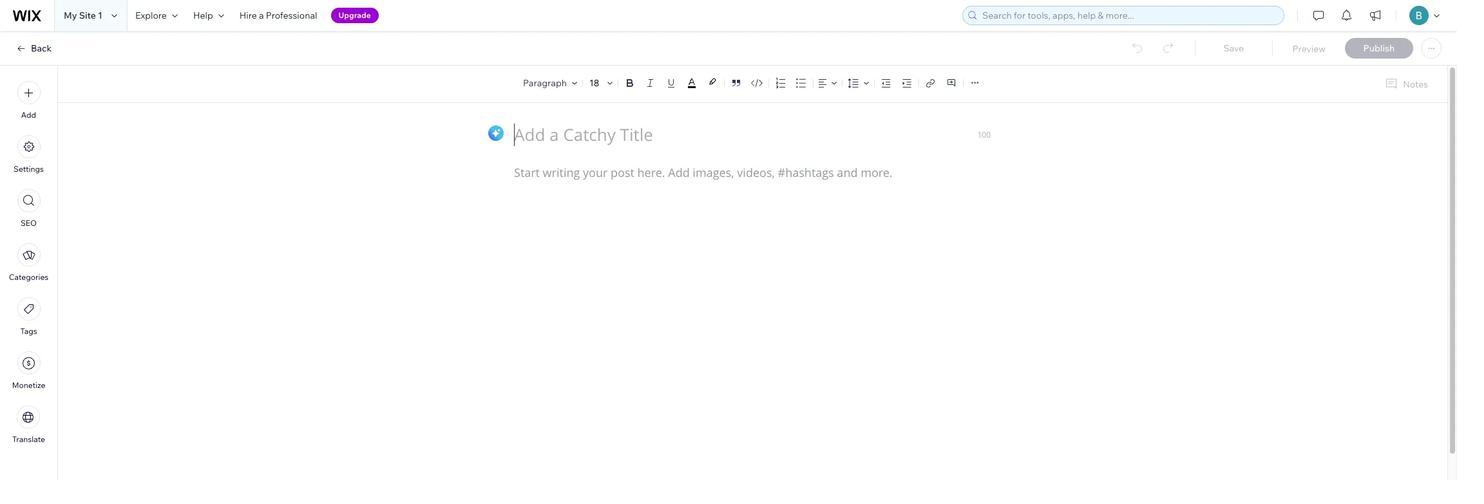 Task type: describe. For each thing, give the bounding box(es) containing it.
back button
[[15, 43, 52, 54]]

my
[[64, 10, 77, 21]]

paragraph
[[523, 77, 567, 89]]

professional
[[266, 10, 317, 21]]

hire a professional link
[[232, 0, 325, 31]]

help button
[[185, 0, 232, 31]]

1
[[98, 10, 102, 21]]

monetize
[[12, 381, 45, 390]]

notes button
[[1380, 75, 1432, 93]]

paragraph button
[[520, 74, 580, 92]]

monetize button
[[12, 352, 45, 390]]

notes
[[1403, 78, 1428, 90]]

add
[[21, 110, 36, 120]]

Add a Catchy Title text field
[[514, 123, 977, 146]]

settings
[[14, 164, 44, 174]]

hire a professional
[[239, 10, 317, 21]]

site
[[79, 10, 96, 21]]

a
[[259, 10, 264, 21]]

hire
[[239, 10, 257, 21]]

tags
[[20, 327, 37, 336]]

seo
[[21, 218, 37, 228]]

Search for tools, apps, help & more... field
[[978, 6, 1280, 24]]



Task type: locate. For each thing, give the bounding box(es) containing it.
menu
[[0, 73, 57, 452]]

Font Size field
[[588, 77, 602, 90]]

categories
[[9, 272, 48, 282]]

menu containing add
[[0, 73, 57, 452]]

upgrade
[[339, 10, 371, 20]]

tags button
[[17, 298, 40, 336]]

100
[[977, 129, 991, 140]]

translate button
[[12, 406, 45, 444]]

my site 1
[[64, 10, 102, 21]]

explore
[[135, 10, 167, 21]]

upgrade button
[[331, 8, 379, 23]]

settings button
[[14, 135, 44, 174]]

translate
[[12, 435, 45, 444]]

seo button
[[17, 189, 40, 228]]

back
[[31, 43, 52, 54]]

help
[[193, 10, 213, 21]]

add button
[[17, 81, 40, 120]]

categories button
[[9, 243, 48, 282]]



Task type: vqa. For each thing, say whether or not it's contained in the screenshot.
& inside the POPUP BUTTON
no



